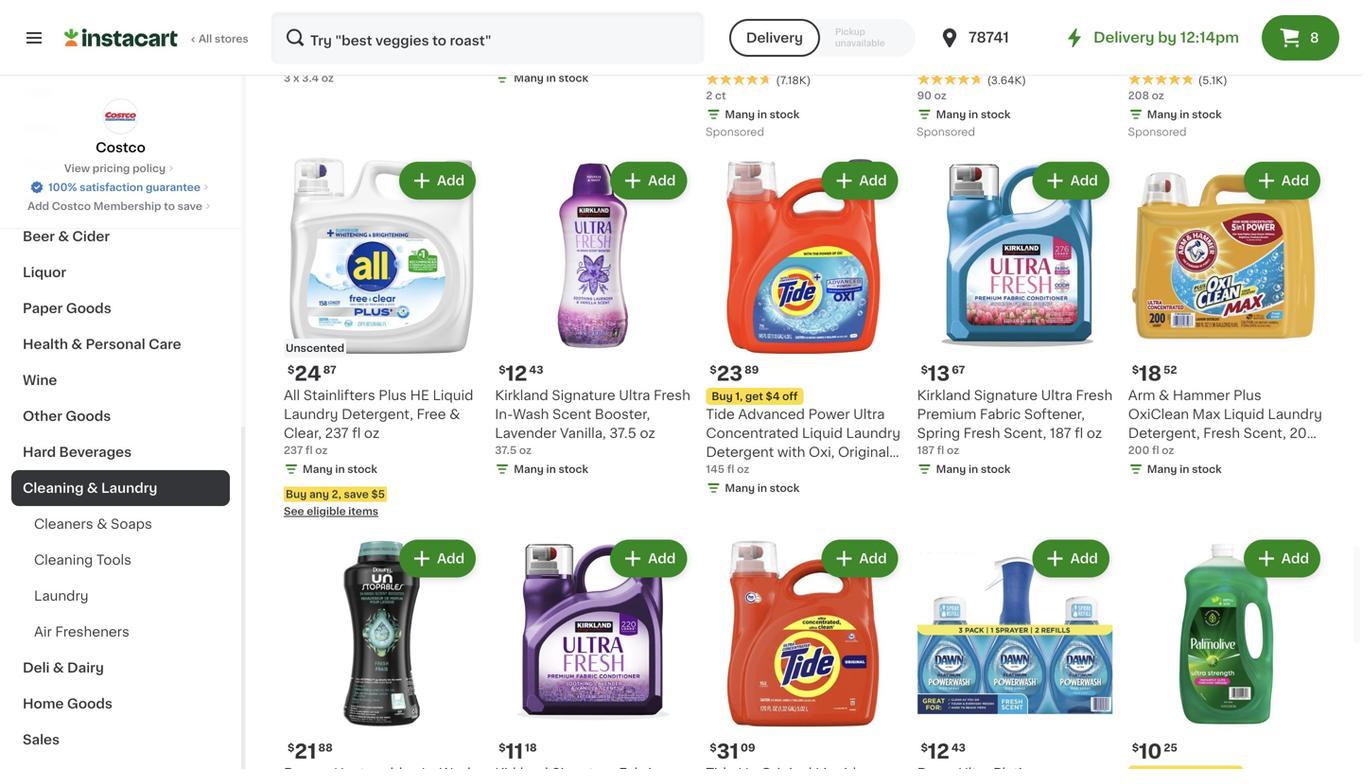 Task type: vqa. For each thing, say whether or not it's contained in the screenshot.
the topmost (14)
no



Task type: describe. For each thing, give the bounding box(es) containing it.
laundry inside the tide advanced power ultra concentrated liquid laundry detergent with oxi, original, 145 fl oz
[[847, 427, 901, 440]]

1 horizontal spatial 3
[[373, 54, 382, 67]]

dawn
[[918, 16, 956, 30]]

many in stock for arm & hammer plus oxiclean max liquid laundry detergent, fresh scent, 200 fl oz
[[1148, 464, 1223, 475]]

pacs,
[[595, 35, 631, 49]]

advanced inside the tide advanced power ultra concentrated liquid laundry detergent with oxi, original, 145 fl oz
[[739, 408, 805, 421]]

$ inside $ 10 25
[[1133, 743, 1140, 754]]

ultra for kirkland signature ultra fresh premium fabric softener, spring fresh scent, 187 fl oz
[[1042, 389, 1073, 402]]

any
[[309, 489, 329, 500]]

paper goods link
[[11, 291, 230, 327]]

laundry inside all stainlifters plus he liquid laundry detergent, free & clear, 237 fl oz 237 fl oz
[[284, 408, 338, 421]]

personal
[[86, 338, 145, 351]]

gain
[[1129, 16, 1160, 30]]

policy
[[133, 163, 166, 174]]

hard
[[23, 446, 56, 459]]

detergent, for aroma
[[1187, 35, 1259, 49]]

in for kirkland signature ultra clean laundry pacs, 152 ct
[[547, 73, 556, 83]]

52
[[1164, 365, 1178, 375]]

2 inside bounce dryer sheets, outdoor fresh, 160 sheets, 2 ct
[[890, 35, 898, 49]]

78741
[[969, 31, 1010, 44]]

cleaners & soaps link
[[11, 506, 230, 542]]

& for soaps
[[97, 518, 107, 531]]

200 inside arm & hammer plus oxiclean max liquid laundry detergent, fresh scent, 200 fl oz
[[1290, 427, 1317, 440]]

90 oz
[[918, 90, 947, 101]]

pets
[[23, 86, 53, 99]]

liquid inside the tide advanced power ultra concentrated liquid laundry detergent with oxi, original, 145 fl oz
[[802, 427, 843, 440]]

sponsored badge image for ct
[[706, 127, 764, 138]]

all stores link
[[64, 11, 250, 64]]

liquid inside arm & hammer plus oxiclean max liquid laundry detergent, fresh scent, 200 fl oz
[[1225, 408, 1265, 421]]

health & personal care
[[23, 338, 181, 351]]

13
[[928, 364, 951, 384]]

stock down (7.18k)
[[770, 109, 800, 120]]

kirkland signature ultra fresh premium fabric softener, spring fresh scent, 187 fl oz 187 fl oz
[[918, 389, 1113, 456]]

in for arm & hammer plus oxiclean max liquid laundry detergent, fresh scent, 200 fl oz
[[1180, 464, 1190, 475]]

ct inside bounce dryer sheets, outdoor fresh, 160 sheets, 2 ct
[[706, 54, 720, 67]]

many for kirkland signature ultra clean laundry pacs, 152 ct
[[514, 73, 544, 83]]

scent, inside gain + aroma boost liquid laundry detergent, original scent, 208 fl oz
[[1129, 54, 1172, 68]]

ultra inside the tide advanced power ultra concentrated liquid laundry detergent with oxi, original, 145 fl oz
[[854, 408, 885, 421]]

1 vertical spatial x
[[293, 73, 300, 83]]

many in stock down (7.18k)
[[725, 109, 800, 120]]

ultra for kirkland signature ultra fresh in-wash scent booster, lavender vanilla, 37.5 oz
[[619, 389, 651, 402]]

sponsored badge image for scent,
[[1129, 127, 1186, 138]]

stock for all stainlifters plus he liquid laundry detergent, free & clear, 237 fl oz
[[348, 464, 378, 475]]

in down delivery by 12:14pm
[[1180, 109, 1190, 120]]

many in stock for kirkland signature ultra fresh in-wash scent booster, lavender vanilla, 37.5 oz
[[514, 464, 589, 475]]

boost
[[1221, 16, 1261, 30]]

(7.18k)
[[776, 75, 811, 85]]

all stores
[[199, 34, 249, 44]]

delivery button
[[730, 19, 821, 57]]

product group containing 31
[[706, 536, 903, 769]]

home
[[23, 698, 64, 711]]

0 horizontal spatial save
[[178, 201, 202, 212]]

lavender
[[495, 427, 557, 440]]

items
[[349, 506, 379, 517]]

goods for home goods
[[67, 698, 113, 711]]

stainlifters
[[304, 389, 375, 402]]

product group containing dawn ultra platinum advanced power liquid dish soap, fresh scent, 90 fl oz
[[918, 0, 1114, 143]]

fresh down fabric
[[964, 427, 1001, 440]]

all for stores
[[199, 34, 212, 44]]

health & personal care link
[[11, 327, 230, 363]]

18 inside $ 11 18
[[525, 743, 537, 754]]

instacart logo image
[[64, 27, 178, 49]]

arm
[[1129, 389, 1156, 402]]

tide
[[706, 408, 735, 421]]

power inside the tide advanced power ultra concentrated liquid laundry detergent with oxi, original, 145 fl oz
[[809, 408, 850, 421]]

cleaners & soaps
[[34, 518, 152, 531]]

oz inside gain + aroma boost liquid laundry detergent, original scent, 208 fl oz
[[1217, 54, 1232, 68]]

8 button
[[1263, 15, 1340, 61]]

oxiclean
[[1129, 408, 1190, 421]]

1 vertical spatial 200
[[1129, 445, 1150, 456]]

$ inside $ 11 18
[[499, 743, 506, 754]]

0 horizontal spatial 208
[[1129, 90, 1150, 101]]

cleaning tools link
[[11, 542, 230, 578]]

buy for poo-pourri toilet spray, variety pack, 3 x 3.4 fl oz
[[290, 19, 311, 29]]

other
[[23, 410, 62, 423]]

other goods
[[23, 410, 111, 423]]

view pricing policy link
[[64, 161, 177, 176]]

service type group
[[730, 19, 916, 57]]

pets link
[[11, 75, 230, 111]]

product group containing 21
[[284, 536, 480, 769]]

many down 90 oz
[[937, 109, 967, 120]]

$ inside $ 21 88
[[288, 743, 295, 754]]

deli & dairy link
[[11, 650, 230, 686]]

goods for paper goods
[[66, 302, 111, 315]]

90 inside dawn ultra platinum advanced power liquid dish soap, fresh scent, 90 fl oz
[[1045, 54, 1063, 68]]

many for kirkland signature ultra fresh premium fabric softener, spring fresh scent, 187 fl oz
[[937, 464, 967, 475]]

health
[[23, 338, 68, 351]]

in for kirkland signature ultra fresh premium fabric softener, spring fresh scent, 187 fl oz
[[969, 464, 979, 475]]

1 145 from the top
[[706, 464, 725, 475]]

power inside dawn ultra platinum advanced power liquid dish soap, fresh scent, 90 fl oz
[[988, 35, 1030, 49]]

0 horizontal spatial $ 12 43
[[499, 364, 544, 384]]

view
[[64, 163, 90, 174]]

liquid inside all stainlifters plus he liquid laundry detergent, free & clear, 237 fl oz 237 fl oz
[[433, 389, 474, 402]]

oz inside the tide advanced power ultra concentrated liquid laundry detergent with oxi, original, 145 fl oz
[[745, 465, 760, 478]]

0 vertical spatial 237
[[325, 427, 349, 440]]

$ 24 87
[[288, 364, 337, 384]]

unscented
[[286, 343, 345, 354]]

fl inside gain + aroma boost liquid laundry detergent, original scent, 208 fl oz
[[1205, 54, 1213, 68]]

many for arm & hammer plus oxiclean max liquid laundry detergent, fresh scent, 200 fl oz
[[1148, 464, 1178, 475]]

guarantee
[[146, 182, 201, 193]]

(3.64k)
[[988, 75, 1027, 85]]

stock for tide advanced power ultra concentrated liquid laundry detergent with oxi, original, 145 fl oz
[[770, 483, 800, 494]]

31
[[717, 742, 739, 762]]

67
[[952, 365, 966, 375]]

original,
[[839, 446, 894, 459]]

stock for kirkland signature ultra clean laundry pacs, 152 ct
[[559, 73, 589, 83]]

$ 23 89
[[710, 364, 759, 384]]

78741 button
[[939, 11, 1052, 64]]

in for tide advanced power ultra concentrated liquid laundry detergent with oxi, original, 145 fl oz
[[758, 483, 768, 494]]

1 vertical spatial 187
[[918, 445, 935, 456]]

100% satisfaction guarantee button
[[29, 176, 212, 195]]

many in stock for all stainlifters plus he liquid laundry detergent, free & clear, 237 fl oz
[[303, 464, 378, 475]]

1 vertical spatial 2
[[706, 90, 713, 101]]

oz inside arm & hammer plus oxiclean max liquid laundry detergent, fresh scent, 200 fl oz
[[1141, 446, 1156, 459]]

poo-pourri toilet spray, variety pack, 3 x 3.4 fl oz 3 x 3.4 oz
[[284, 35, 448, 83]]

ultra inside dawn ultra platinum advanced power liquid dish soap, fresh scent, 90 fl oz
[[959, 16, 990, 30]]

add costco membership to save link
[[28, 199, 214, 214]]

$ 18 52
[[1133, 364, 1178, 384]]

soap,
[[918, 54, 955, 68]]

many in stock down the 208 oz
[[1148, 109, 1223, 120]]

0 horizontal spatial 3.4
[[302, 73, 319, 83]]

1 vertical spatial $ 12 43
[[921, 742, 966, 762]]

detergent, inside arm & hammer plus oxiclean max liquid laundry detergent, fresh scent, 200 fl oz
[[1129, 427, 1201, 440]]

stock for arm & hammer plus oxiclean max liquid laundry detergent, fresh scent, 200 fl oz
[[1193, 464, 1223, 475]]

Search field
[[273, 13, 703, 62]]

1 vertical spatial 37.5
[[495, 445, 517, 456]]

sales
[[23, 734, 60, 747]]

many in stock for tide advanced power ultra concentrated liquid laundry detergent with oxi, original, 145 fl oz
[[725, 483, 800, 494]]

signature for 13
[[975, 389, 1038, 402]]

plus inside all stainlifters plus he liquid laundry detergent, free & clear, 237 fl oz 237 fl oz
[[379, 389, 407, 402]]

goods for other goods
[[66, 410, 111, 423]]

free
[[417, 408, 446, 421]]

wine link
[[11, 363, 230, 398]]

air fresheners
[[34, 626, 130, 639]]

laundry up soaps
[[101, 482, 158, 495]]

cider
[[72, 230, 110, 243]]

dawn ultra platinum advanced power liquid dish soap, fresh scent, 90 fl oz
[[918, 16, 1107, 68]]

buy 1, get $4 off
[[712, 391, 798, 402]]

$ inside $ 31 09
[[710, 743, 717, 754]]

$ 13 67
[[921, 364, 966, 384]]

fl inside poo-pourri toilet spray, variety pack, 3 x 3.4 fl oz 3 x 3.4 oz
[[420, 54, 429, 67]]

dryer
[[761, 16, 799, 30]]

$ 21 88
[[288, 742, 333, 762]]

fresh up softener,
[[1077, 389, 1113, 402]]

stock for kirkland signature ultra fresh premium fabric softener, spring fresh scent, 187 fl oz
[[981, 464, 1011, 475]]

costco logo image
[[103, 98, 139, 134]]

100% satisfaction guarantee
[[48, 182, 201, 193]]

tools
[[96, 554, 132, 567]]

clean
[[495, 35, 534, 49]]

1 vertical spatial 237
[[284, 445, 303, 456]]

wash
[[513, 408, 549, 421]]

stock down (5.1k)
[[1193, 109, 1223, 120]]

satisfaction
[[80, 182, 143, 193]]

add inside add costco membership to save link
[[28, 201, 49, 212]]

cleaning for cleaning & laundry
[[23, 482, 84, 495]]

outdoor
[[706, 35, 762, 49]]

scent, inside arm & hammer plus oxiclean max liquid laundry detergent, fresh scent, 200 fl oz
[[1244, 427, 1287, 440]]

1 horizontal spatial 18
[[1140, 364, 1162, 384]]

vanilla,
[[560, 427, 606, 440]]

liquid inside dawn ultra platinum advanced power liquid dish soap, fresh scent, 90 fl oz
[[1033, 35, 1074, 49]]

scent
[[553, 408, 592, 421]]

stock for kirkland signature ultra fresh in-wash scent booster, lavender vanilla, 37.5 oz
[[559, 464, 589, 475]]

get for tide advanced power ultra concentrated liquid laundry detergent with oxi, original, 145 fl oz
[[746, 391, 764, 402]]

signature inside kirkland signature ultra clean laundry pacs, 152 ct 152 ct
[[552, 16, 616, 30]]

all for stainlifters
[[284, 389, 300, 402]]

air
[[34, 626, 52, 639]]



Task type: locate. For each thing, give the bounding box(es) containing it.
sales link
[[11, 722, 230, 758]]

0 horizontal spatial 12
[[506, 364, 528, 384]]

1 vertical spatial detergent,
[[342, 408, 414, 421]]

add
[[437, 174, 465, 187], [649, 174, 676, 187], [860, 174, 887, 187], [1071, 174, 1099, 187], [1282, 174, 1310, 187], [28, 201, 49, 212], [437, 552, 465, 566], [649, 552, 676, 566], [860, 552, 887, 566], [1071, 552, 1099, 566], [1282, 552, 1310, 566]]

$ 11 18
[[499, 742, 537, 762]]

0 vertical spatial detergent,
[[1187, 35, 1259, 49]]

sheets, right 160
[[836, 35, 886, 49]]

$ inside $ 18 52
[[1133, 365, 1140, 375]]

2 right 160
[[890, 35, 898, 49]]

delivery down 'gain'
[[1094, 31, 1155, 44]]

kirkland inside the kirkland signature ultra fresh in-wash scent booster, lavender vanilla, 37.5 oz 37.5 oz
[[495, 389, 549, 402]]

see
[[284, 506, 304, 517]]

off right the $4
[[783, 391, 798, 402]]

signature up fabric
[[975, 389, 1038, 402]]

187 down "spring" on the right
[[918, 445, 935, 456]]

laundry inside kirkland signature ultra clean laundry pacs, 152 ct 152 ct
[[537, 35, 591, 49]]

detergent, for plus
[[342, 408, 414, 421]]

detergent
[[706, 446, 774, 459]]

kirkland for 12
[[495, 389, 549, 402]]

0 vertical spatial 43
[[529, 365, 544, 375]]

+
[[1163, 16, 1171, 30]]

goods up beverages
[[66, 410, 111, 423]]

0 vertical spatial goods
[[66, 302, 111, 315]]

delivery for delivery by 12:14pm
[[1094, 31, 1155, 44]]

& for hammer
[[1159, 389, 1170, 402]]

0 horizontal spatial costco
[[52, 201, 91, 212]]

$ 31 09
[[710, 742, 756, 762]]

he
[[410, 389, 430, 402]]

1 horizontal spatial sponsored badge image
[[918, 127, 975, 138]]

fl
[[420, 54, 429, 67], [1066, 54, 1075, 68], [1205, 54, 1213, 68], [352, 427, 361, 440], [1075, 427, 1084, 440], [306, 445, 313, 456], [938, 445, 945, 456], [1153, 445, 1160, 456], [1129, 446, 1138, 459], [728, 464, 735, 475], [733, 465, 742, 478]]

off for tide advanced power ultra concentrated liquid laundry detergent with oxi, original, 145 fl oz
[[783, 391, 798, 402]]

1 vertical spatial cleaning
[[34, 554, 93, 567]]

costco
[[96, 141, 146, 154], [52, 201, 91, 212]]

stores
[[215, 34, 249, 44]]

$ 10 25
[[1133, 742, 1178, 762]]

2 plus from the left
[[1234, 389, 1262, 402]]

in down lavender
[[547, 464, 556, 475]]

& inside all stainlifters plus he liquid laundry detergent, free & clear, 237 fl oz 237 fl oz
[[450, 408, 460, 421]]

1 horizontal spatial 43
[[952, 743, 966, 754]]

beer
[[23, 230, 55, 243]]

ultra inside kirkland signature ultra fresh premium fabric softener, spring fresh scent, 187 fl oz 187 fl oz
[[1042, 389, 1073, 402]]

in up '2,' at the left of the page
[[335, 464, 345, 475]]

signature inside the kirkland signature ultra fresh in-wash scent booster, lavender vanilla, 37.5 oz 37.5 oz
[[552, 389, 616, 402]]

1 vertical spatial get
[[746, 391, 764, 402]]

costco down 100%
[[52, 201, 91, 212]]

0 horizontal spatial 90
[[918, 90, 932, 101]]

laundry inside gain + aroma boost liquid laundry detergent, original scent, 208 fl oz
[[1129, 35, 1183, 49]]

fresh inside arm & hammer plus oxiclean max liquid laundry detergent, fresh scent, 200 fl oz
[[1204, 427, 1241, 440]]

1 horizontal spatial 237
[[325, 427, 349, 440]]

0 vertical spatial $ 12 43
[[499, 364, 544, 384]]

get up pourri
[[323, 19, 341, 29]]

1 horizontal spatial get
[[746, 391, 764, 402]]

in-
[[495, 408, 513, 421]]

stock down arm & hammer plus oxiclean max liquid laundry detergent, fresh scent, 200 fl oz
[[1193, 464, 1223, 475]]

1, for tide advanced power ultra concentrated liquid laundry detergent with oxi, original, 145 fl oz
[[736, 391, 743, 402]]

0 vertical spatial cleaning
[[23, 482, 84, 495]]

get for poo-pourri toilet spray, variety pack, 3 x 3.4 fl oz
[[323, 19, 341, 29]]

detergent, down stainlifters on the left of the page
[[342, 408, 414, 421]]

0 vertical spatial 187
[[1050, 427, 1072, 440]]

laundry right max
[[1269, 408, 1323, 421]]

0 vertical spatial costco
[[96, 141, 146, 154]]

0 vertical spatial sheets,
[[802, 16, 852, 30]]

liquid
[[1264, 16, 1305, 30], [1033, 35, 1074, 49], [433, 389, 474, 402], [1225, 408, 1265, 421], [802, 427, 843, 440]]

0 horizontal spatial all
[[199, 34, 212, 44]]

delivery for delivery
[[747, 31, 804, 44]]

0 horizontal spatial 3
[[284, 73, 291, 83]]

0 vertical spatial off
[[360, 19, 375, 29]]

scent,
[[999, 54, 1041, 68], [1129, 54, 1172, 68], [1004, 427, 1047, 440], [1244, 427, 1287, 440]]

fresh down 78741
[[959, 54, 995, 68]]

0 horizontal spatial 1,
[[313, 19, 321, 29]]

0 horizontal spatial 187
[[918, 445, 935, 456]]

product group containing gain + aroma boost liquid laundry detergent, original scent, 208 fl oz
[[1129, 0, 1325, 143]]

many down the 208 oz
[[1148, 109, 1178, 120]]

many down 145 fl oz
[[725, 483, 755, 494]]

paper
[[23, 302, 63, 315]]

1, down $ 23 89
[[736, 391, 743, 402]]

1 horizontal spatial 12
[[928, 742, 950, 762]]

advanced inside dawn ultra platinum advanced power liquid dish soap, fresh scent, 90 fl oz
[[918, 35, 985, 49]]

many for kirkland signature ultra fresh in-wash scent booster, lavender vanilla, 37.5 oz
[[514, 464, 544, 475]]

0 horizontal spatial 37.5
[[495, 445, 517, 456]]

ultra up "pacs,"
[[619, 16, 651, 30]]

145 fl oz
[[706, 464, 750, 475]]

1 horizontal spatial 1,
[[736, 391, 743, 402]]

scent, inside dawn ultra platinum advanced power liquid dish soap, fresh scent, 90 fl oz
[[999, 54, 1041, 68]]

1 horizontal spatial save
[[344, 489, 369, 500]]

many in stock down 145 fl oz
[[725, 483, 800, 494]]

0 horizontal spatial 18
[[525, 743, 537, 754]]

other goods link
[[11, 398, 230, 434]]

many down 200 fl oz
[[1148, 464, 1178, 475]]

0 vertical spatial 12
[[506, 364, 528, 384]]

3.4
[[396, 54, 417, 67], [302, 73, 319, 83]]

sponsored badge image
[[706, 127, 764, 138], [918, 127, 975, 138], [1129, 127, 1186, 138]]

2
[[890, 35, 898, 49], [706, 90, 713, 101]]

product group containing 11
[[495, 536, 691, 769]]

1 vertical spatial power
[[809, 408, 850, 421]]

delivery inside button
[[747, 31, 804, 44]]

0 horizontal spatial 43
[[529, 365, 544, 375]]

0 vertical spatial power
[[988, 35, 1030, 49]]

detergent, inside gain + aroma boost liquid laundry detergent, original scent, 208 fl oz
[[1187, 35, 1259, 49]]

signature
[[552, 16, 616, 30], [552, 389, 616, 402], [975, 389, 1038, 402]]

0 horizontal spatial get
[[323, 19, 341, 29]]

many for tide advanced power ultra concentrated liquid laundry detergent with oxi, original, 145 fl oz
[[725, 483, 755, 494]]

buy up see
[[286, 489, 307, 500]]

buy
[[290, 19, 311, 29], [712, 391, 733, 402], [286, 489, 307, 500]]

0 horizontal spatial advanced
[[739, 408, 805, 421]]

0 vertical spatial $5
[[344, 19, 357, 29]]

electronics link
[[11, 183, 230, 219]]

0 horizontal spatial off
[[360, 19, 375, 29]]

buy inside buy any 2, save $5 see eligible items
[[286, 489, 307, 500]]

0 horizontal spatial power
[[809, 408, 850, 421]]

signature inside kirkland signature ultra fresh premium fabric softener, spring fresh scent, 187 fl oz 187 fl oz
[[975, 389, 1038, 402]]

& right 'health'
[[71, 338, 82, 351]]

stock down kirkland signature ultra fresh premium fabric softener, spring fresh scent, 187 fl oz 187 fl oz
[[981, 464, 1011, 475]]

delivery
[[1094, 31, 1155, 44], [747, 31, 804, 44]]

delivery down dryer
[[747, 31, 804, 44]]

kirkland up wash at the bottom left of the page
[[495, 389, 549, 402]]

laundry down +
[[1129, 35, 1183, 49]]

ultra up original,
[[854, 408, 885, 421]]

stock up items on the bottom of the page
[[348, 464, 378, 475]]

arm & hammer plus oxiclean max liquid laundry detergent, fresh scent, 200 fl oz
[[1129, 389, 1323, 459]]

2 down the outdoor
[[706, 90, 713, 101]]

3 down toilet
[[373, 54, 382, 67]]

1 vertical spatial off
[[783, 391, 798, 402]]

laundry link
[[11, 578, 230, 614]]

soaps
[[111, 518, 152, 531]]

cleaning for cleaning tools
[[34, 554, 93, 567]]

stock down (3.64k)
[[981, 109, 1011, 120]]

detergent, down oxiclean
[[1129, 427, 1201, 440]]

0 horizontal spatial 2
[[706, 90, 713, 101]]

liquid up free
[[433, 389, 474, 402]]

& up "cleaners & soaps"
[[87, 482, 98, 495]]

save right the to
[[178, 201, 202, 212]]

liquid up original
[[1264, 16, 1305, 30]]

24
[[295, 364, 322, 384]]

oz inside dawn ultra platinum advanced power liquid dish soap, fresh scent, 90 fl oz
[[1078, 54, 1094, 68]]

baby
[[23, 122, 58, 135]]

90 down platinum at the top right of page
[[1045, 54, 1063, 68]]

fresh
[[959, 54, 995, 68], [654, 389, 691, 402], [1077, 389, 1113, 402], [964, 427, 1001, 440], [1204, 427, 1241, 440]]

fl inside arm & hammer plus oxiclean max liquid laundry detergent, fresh scent, 200 fl oz
[[1129, 446, 1138, 459]]

spray,
[[398, 35, 440, 49]]

1 horizontal spatial 200
[[1290, 427, 1317, 440]]

all inside all stainlifters plus he liquid laundry detergent, free & clear, 237 fl oz 237 fl oz
[[284, 389, 300, 402]]

signature up "pacs,"
[[552, 16, 616, 30]]

145 inside the tide advanced power ultra concentrated liquid laundry detergent with oxi, original, 145 fl oz
[[706, 465, 730, 478]]

0 vertical spatial 3
[[373, 54, 382, 67]]

home goods
[[23, 698, 113, 711]]

scent, inside kirkland signature ultra fresh premium fabric softener, spring fresh scent, 187 fl oz 187 fl oz
[[1004, 427, 1047, 440]]

21
[[295, 742, 317, 762]]

1 vertical spatial 3.4
[[302, 73, 319, 83]]

laundry up air at the left bottom of page
[[34, 590, 89, 603]]

0 horizontal spatial sponsored badge image
[[706, 127, 764, 138]]

1 vertical spatial advanced
[[739, 408, 805, 421]]

237 down the clear,
[[284, 445, 303, 456]]

pricing
[[92, 163, 130, 174]]

in down kirkland signature ultra clean laundry pacs, 152 ct 152 ct
[[547, 73, 556, 83]]

view pricing policy
[[64, 163, 166, 174]]

1 vertical spatial costco
[[52, 201, 91, 212]]

cleaners
[[34, 518, 93, 531]]

ultra up 78741
[[959, 16, 990, 30]]

1 vertical spatial 1,
[[736, 391, 743, 402]]

0 vertical spatial all
[[199, 34, 212, 44]]

dairy
[[67, 662, 104, 675]]

detergent, inside all stainlifters plus he liquid laundry detergent, free & clear, 237 fl oz 237 fl oz
[[342, 408, 414, 421]]

eligible
[[307, 506, 346, 517]]

fl inside the tide advanced power ultra concentrated liquid laundry detergent with oxi, original, 145 fl oz
[[733, 465, 742, 478]]

to
[[164, 201, 175, 212]]

ct
[[660, 35, 673, 49], [516, 54, 527, 64], [706, 54, 720, 67], [716, 90, 727, 101]]

liquid right max
[[1225, 408, 1265, 421]]

bounce
[[706, 16, 758, 30]]

3.4 down variety
[[302, 73, 319, 83]]

baby link
[[11, 111, 230, 147]]

None search field
[[271, 11, 705, 64]]

& for cider
[[58, 230, 69, 243]]

89
[[745, 365, 759, 375]]

liquor
[[23, 266, 66, 279]]

add button
[[401, 164, 474, 198], [613, 164, 686, 198], [824, 164, 897, 198], [1035, 164, 1108, 198], [1246, 164, 1319, 198], [401, 542, 474, 576], [613, 542, 686, 576], [824, 542, 897, 576], [1035, 542, 1108, 576], [1246, 542, 1319, 576]]

spring
[[918, 427, 961, 440]]

0 horizontal spatial delivery
[[747, 31, 804, 44]]

off up toilet
[[360, 19, 375, 29]]

2 145 from the top
[[706, 465, 730, 478]]

cleaning & laundry
[[23, 482, 158, 495]]

0 horizontal spatial 200
[[1129, 445, 1150, 456]]

2 ct
[[706, 90, 727, 101]]

& inside arm & hammer plus oxiclean max liquid laundry detergent, fresh scent, 200 fl oz
[[1159, 389, 1170, 402]]

stock down vanilla,
[[559, 464, 589, 475]]

152 down clean on the left top
[[495, 54, 513, 64]]

many in stock down kirkland signature ultra clean laundry pacs, 152 ct 152 ct
[[514, 73, 589, 83]]

concentrated
[[706, 427, 799, 440]]

sponsored badge image down 2 ct
[[706, 127, 764, 138]]

1 vertical spatial sheets,
[[836, 35, 886, 49]]

cleaning down cleaners
[[34, 554, 93, 567]]

many in stock down 200 fl oz
[[1148, 464, 1223, 475]]

x down toilet
[[385, 54, 392, 67]]

cleaning up cleaners
[[23, 482, 84, 495]]

power up oxi,
[[809, 408, 850, 421]]

power
[[988, 35, 1030, 49], [809, 408, 850, 421]]

in down fresh,
[[758, 109, 768, 120]]

1 horizontal spatial advanced
[[918, 35, 985, 49]]

& right beer on the left of page
[[58, 230, 69, 243]]

all stainlifters plus he liquid laundry detergent, free & clear, 237 fl oz 237 fl oz
[[284, 389, 474, 456]]

kirkland up premium
[[918, 389, 971, 402]]

1 horizontal spatial power
[[988, 35, 1030, 49]]

cleaning tools
[[34, 554, 132, 567]]

hard beverages
[[23, 446, 132, 459]]

& left soaps
[[97, 518, 107, 531]]

tide advanced power ultra concentrated liquid laundry detergent with oxi, original, 145 fl oz
[[706, 408, 901, 478]]

save inside buy any 2, save $5 see eligible items
[[344, 489, 369, 500]]

1 horizontal spatial 90
[[1045, 54, 1063, 68]]

11
[[506, 742, 523, 762]]

37.5 down lavender
[[495, 445, 517, 456]]

3.4 down spray,
[[396, 54, 417, 67]]

buy for tide advanced power ultra concentrated liquid laundry detergent with oxi, original, 145 fl oz
[[712, 391, 733, 402]]

liquid inside gain + aroma boost liquid laundry detergent, original scent, 208 fl oz
[[1264, 16, 1305, 30]]

208 oz
[[1129, 90, 1165, 101]]

(5.1k)
[[1199, 75, 1228, 85]]

floral link
[[11, 147, 230, 183]]

2 vertical spatial buy
[[286, 489, 307, 500]]

many down "spring" on the right
[[937, 464, 967, 475]]

ultra inside kirkland signature ultra clean laundry pacs, 152 ct 152 ct
[[619, 16, 651, 30]]

0 vertical spatial 3.4
[[396, 54, 417, 67]]

kirkland signature ultra fresh in-wash scent booster, lavender vanilla, 37.5 oz 37.5 oz
[[495, 389, 691, 456]]

kirkland inside kirkland signature ultra fresh premium fabric softener, spring fresh scent, 187 fl oz 187 fl oz
[[918, 389, 971, 402]]

187 down softener,
[[1050, 427, 1072, 440]]

many in stock down 90 oz
[[937, 109, 1011, 120]]

home goods link
[[11, 686, 230, 722]]

many for all stainlifters plus he liquid laundry detergent, free & clear, 237 fl oz
[[303, 464, 333, 475]]

0 vertical spatial 90
[[1045, 54, 1063, 68]]

1 vertical spatial $5
[[371, 489, 385, 500]]

save up items on the bottom of the page
[[344, 489, 369, 500]]

& for personal
[[71, 338, 82, 351]]

$5 up pourri
[[344, 19, 357, 29]]

x down variety
[[293, 73, 300, 83]]

hammer
[[1173, 389, 1231, 402]]

$ inside '$ 13 67'
[[921, 365, 928, 375]]

& for laundry
[[87, 482, 98, 495]]

1 horizontal spatial $5
[[371, 489, 385, 500]]

0 vertical spatial 37.5
[[610, 427, 637, 440]]

208 down delivery by 12:14pm link at the right top of the page
[[1129, 90, 1150, 101]]

fabric
[[980, 408, 1022, 421]]

1 vertical spatial 152
[[495, 54, 513, 64]]

product group containing 18
[[1129, 158, 1325, 481]]

0 horizontal spatial plus
[[379, 389, 407, 402]]

product group containing 13
[[918, 158, 1114, 481]]

advanced
[[918, 35, 985, 49], [739, 408, 805, 421]]

many down lavender
[[514, 464, 544, 475]]

0 vertical spatial 1,
[[313, 19, 321, 29]]

0 vertical spatial get
[[323, 19, 341, 29]]

delivery by 12:14pm link
[[1064, 27, 1240, 49]]

many in stock for kirkland signature ultra fresh premium fabric softener, spring fresh scent, 187 fl oz
[[937, 464, 1011, 475]]

87
[[323, 365, 337, 375]]

many in stock for kirkland signature ultra clean laundry pacs, 152 ct
[[514, 73, 589, 83]]

in down premium
[[969, 464, 979, 475]]

1 horizontal spatial all
[[284, 389, 300, 402]]

plus right hammer
[[1234, 389, 1262, 402]]

in for kirkland signature ultra fresh in-wash scent booster, lavender vanilla, 37.5 oz
[[547, 464, 556, 475]]

power down platinum at the top right of page
[[988, 35, 1030, 49]]

1 horizontal spatial 152
[[634, 35, 656, 49]]

&
[[58, 230, 69, 243], [71, 338, 82, 351], [1159, 389, 1170, 402], [450, 408, 460, 421], [87, 482, 98, 495], [97, 518, 107, 531], [53, 662, 64, 675]]

sponsored badge image down the 208 oz
[[1129, 127, 1186, 138]]

in down detergent
[[758, 483, 768, 494]]

0 vertical spatial 2
[[890, 35, 898, 49]]

buy up tide
[[712, 391, 733, 402]]

fl inside dawn ultra platinum advanced power liquid dish soap, fresh scent, 90 fl oz
[[1066, 54, 1075, 68]]

0 horizontal spatial 237
[[284, 445, 303, 456]]

with
[[778, 446, 806, 459]]

detergent, down the boost
[[1187, 35, 1259, 49]]

0 horizontal spatial 152
[[495, 54, 513, 64]]

2 vertical spatial goods
[[67, 698, 113, 711]]

get left the $4
[[746, 391, 764, 402]]

sheets, up 160
[[802, 16, 852, 30]]

advanced down dawn
[[918, 35, 985, 49]]

1 sponsored badge image from the left
[[706, 127, 764, 138]]

in for all stainlifters plus he liquid laundry detergent, free & clear, 237 fl oz
[[335, 464, 345, 475]]

goods up health & personal care
[[66, 302, 111, 315]]

many in stock down lavender
[[514, 464, 589, 475]]

plus left he
[[379, 389, 407, 402]]

$5 inside buy any 2, save $5 see eligible items
[[371, 489, 385, 500]]

laundry left "pacs,"
[[537, 35, 591, 49]]

208
[[1175, 54, 1201, 68], [1129, 90, 1150, 101]]

1 vertical spatial 208
[[1129, 90, 1150, 101]]

0 vertical spatial 208
[[1175, 54, 1201, 68]]

ultra inside the kirkland signature ultra fresh in-wash scent booster, lavender vanilla, 37.5 oz 37.5 oz
[[619, 389, 651, 402]]

1 horizontal spatial 187
[[1050, 427, 1072, 440]]

0 horizontal spatial $5
[[344, 19, 357, 29]]

152 right "pacs,"
[[634, 35, 656, 49]]

ultra for kirkland signature ultra clean laundry pacs, 152 ct
[[619, 16, 651, 30]]

laundry inside arm & hammer plus oxiclean max liquid laundry detergent, fresh scent, 200 fl oz
[[1269, 408, 1323, 421]]

product group containing 23
[[706, 158, 903, 500]]

membership
[[93, 201, 161, 212]]

all left the stores
[[199, 34, 212, 44]]

signature for 12
[[552, 389, 616, 402]]

1 vertical spatial 43
[[952, 743, 966, 754]]

1 horizontal spatial 3.4
[[396, 54, 417, 67]]

pack,
[[334, 54, 369, 67]]

1, for poo-pourri toilet spray, variety pack, 3 x 3.4 fl oz
[[313, 19, 321, 29]]

product group
[[706, 0, 903, 143], [918, 0, 1114, 143], [1129, 0, 1325, 143], [284, 158, 480, 519], [495, 158, 691, 481], [706, 158, 903, 500], [918, 158, 1114, 481], [1129, 158, 1325, 481], [284, 536, 480, 769], [495, 536, 691, 769], [706, 536, 903, 769], [918, 536, 1114, 769], [1129, 536, 1325, 769]]

237 right the clear,
[[325, 427, 349, 440]]

3 sponsored badge image from the left
[[1129, 127, 1186, 138]]

goods down dairy
[[67, 698, 113, 711]]

0 vertical spatial buy
[[290, 19, 311, 29]]

& for dairy
[[53, 662, 64, 675]]

product group containing 24
[[284, 158, 480, 519]]

1 vertical spatial 12
[[928, 742, 950, 762]]

beverages
[[59, 446, 132, 459]]

sponsored badge image for fresh
[[918, 127, 975, 138]]

90 down soap,
[[918, 90, 932, 101]]

product group containing bounce dryer sheets, outdoor fresh, 160 sheets, 2 ct
[[706, 0, 903, 143]]

laundry up the clear,
[[284, 408, 338, 421]]

care
[[149, 338, 181, 351]]

off
[[360, 19, 375, 29], [783, 391, 798, 402]]

in down oxiclean
[[1180, 464, 1190, 475]]

plus inside arm & hammer plus oxiclean max liquid laundry detergent, fresh scent, 200 fl oz
[[1234, 389, 1262, 402]]

kirkland up clean on the left top
[[495, 16, 549, 30]]

$5
[[344, 19, 357, 29], [371, 489, 385, 500]]

$ inside $ 23 89
[[710, 365, 717, 375]]

1 vertical spatial 18
[[525, 743, 537, 754]]

1 horizontal spatial off
[[783, 391, 798, 402]]

many in stock down "spring" on the right
[[937, 464, 1011, 475]]

kirkland for 13
[[918, 389, 971, 402]]

1 vertical spatial 3
[[284, 73, 291, 83]]

1 vertical spatial 90
[[918, 90, 932, 101]]

deli & dairy
[[23, 662, 104, 675]]

kirkland inside kirkland signature ultra clean laundry pacs, 152 ct 152 ct
[[495, 16, 549, 30]]

in down 78741
[[969, 109, 979, 120]]

3 down variety
[[284, 73, 291, 83]]

1 vertical spatial save
[[344, 489, 369, 500]]

1 horizontal spatial 37.5
[[610, 427, 637, 440]]

1 plus from the left
[[379, 389, 407, 402]]

2 sponsored badge image from the left
[[918, 127, 975, 138]]

0 horizontal spatial x
[[293, 73, 300, 83]]

fresh inside dawn ultra platinum advanced power liquid dish soap, fresh scent, 90 fl oz
[[959, 54, 995, 68]]

$5 up items on the bottom of the page
[[371, 489, 385, 500]]

0 vertical spatial 152
[[634, 35, 656, 49]]

buy any 2, save $5 see eligible items
[[284, 489, 385, 517]]

off for poo-pourri toilet spray, variety pack, 3 x 3.4 fl oz
[[360, 19, 375, 29]]

fresh inside the kirkland signature ultra fresh in-wash scent booster, lavender vanilla, 37.5 oz 37.5 oz
[[654, 389, 691, 402]]

product group containing 10
[[1129, 536, 1325, 769]]

0 vertical spatial save
[[178, 201, 202, 212]]

1 horizontal spatial x
[[385, 54, 392, 67]]

wine
[[23, 374, 57, 387]]

many down 2 ct
[[725, 109, 755, 120]]

$ inside $ 24 87
[[288, 365, 295, 375]]

2,
[[332, 489, 342, 500]]

208 inside gain + aroma boost liquid laundry detergent, original scent, 208 fl oz
[[1175, 54, 1201, 68]]

1 horizontal spatial $ 12 43
[[921, 742, 966, 762]]

1, up poo-
[[313, 19, 321, 29]]



